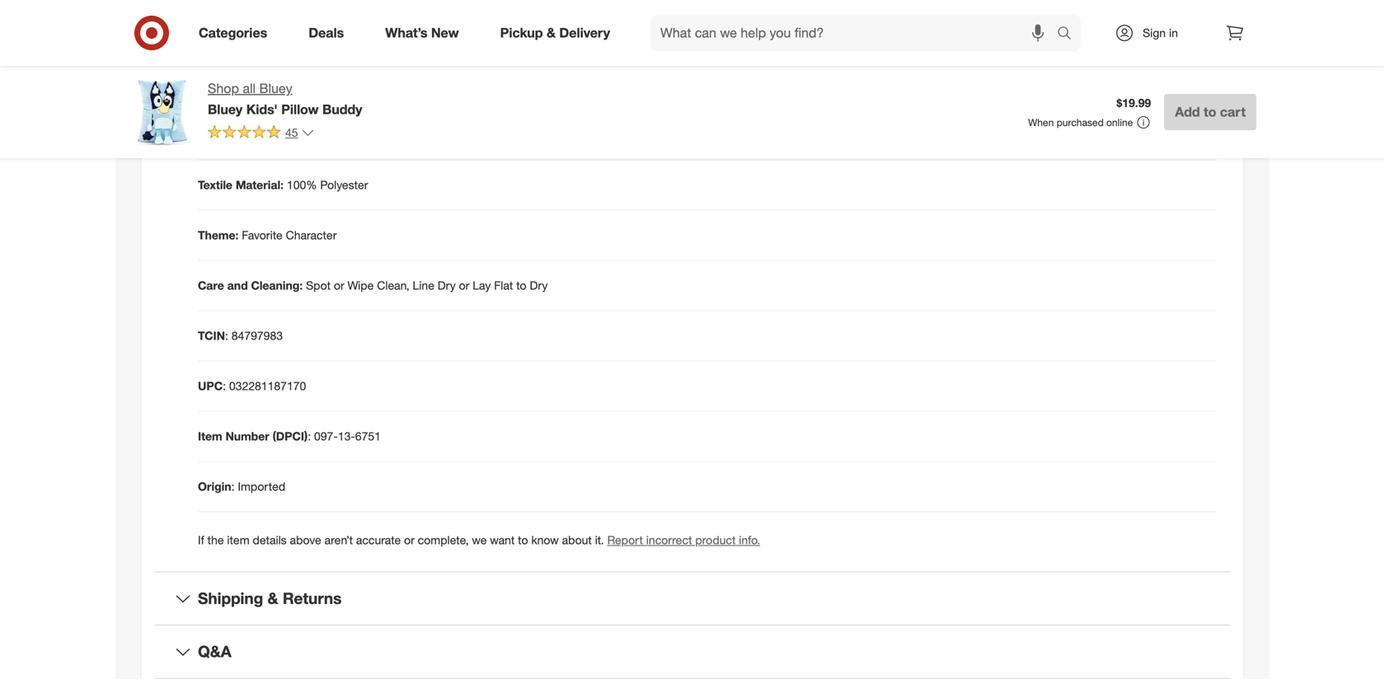 Task type: describe. For each thing, give the bounding box(es) containing it.
character
[[286, 228, 337, 242]]

style:
[[198, 77, 229, 91]]

returns
[[283, 589, 342, 608]]

sign in
[[1143, 26, 1179, 40]]

2 vertical spatial to
[[518, 533, 528, 548]]

theme:
[[198, 228, 239, 242]]

accurate
[[356, 533, 401, 548]]

what's new link
[[371, 15, 480, 51]]

shipping
[[198, 589, 263, 608]]

textile material: 100% polyester
[[198, 178, 368, 192]]

add to cart
[[1176, 104, 1246, 120]]

aren't
[[325, 533, 353, 548]]

deals link
[[295, 15, 365, 51]]

kids'
[[246, 101, 278, 117]]

tcin : 84797983
[[198, 329, 283, 343]]

shop all bluey bluey kids' pillow buddy
[[208, 80, 362, 117]]

style: novelty plush pillows
[[198, 77, 341, 91]]

what's
[[385, 25, 428, 41]]

new
[[431, 25, 459, 41]]

: for imported
[[231, 480, 235, 494]]

line
[[413, 278, 435, 293]]

tcin
[[198, 329, 225, 343]]

delivery
[[560, 25, 610, 41]]

care and cleaning: spot or wipe clean, line dry or lay flat to dry
[[198, 278, 548, 293]]

1 vertical spatial to
[[516, 278, 527, 293]]

product
[[696, 533, 736, 548]]

info.
[[739, 533, 761, 548]]

clean,
[[377, 278, 410, 293]]

about
[[562, 533, 592, 548]]

item number (dpci) : 097-13-6751
[[198, 429, 381, 444]]

incorrect
[[646, 533, 692, 548]]

deals
[[309, 25, 344, 41]]

textile
[[198, 178, 233, 192]]

to inside button
[[1204, 104, 1217, 120]]

sign in link
[[1101, 15, 1204, 51]]

add
[[1176, 104, 1201, 120]]

care
[[198, 278, 224, 293]]

6751
[[355, 429, 381, 444]]

1 vertical spatial bluey
[[208, 101, 243, 117]]

indoor/outdoor: indoor
[[198, 127, 323, 142]]

032281187170
[[229, 379, 306, 393]]

spot
[[306, 278, 331, 293]]

What can we help you find? suggestions appear below search field
[[651, 15, 1062, 51]]

0 vertical spatial bluey
[[259, 80, 292, 97]]

upc : 032281187170
[[198, 379, 306, 393]]

material:
[[236, 178, 284, 192]]

want
[[490, 533, 515, 548]]

: left the 097-
[[308, 429, 311, 444]]

cart
[[1221, 104, 1246, 120]]

item
[[227, 533, 250, 548]]

q&a button
[[155, 626, 1231, 679]]

shipping & returns button
[[155, 573, 1231, 625]]

shipping & returns
[[198, 589, 342, 608]]

when
[[1029, 116, 1054, 129]]

84797983
[[232, 329, 283, 343]]

theme: favorite character
[[198, 228, 337, 242]]

details
[[253, 533, 287, 548]]

plush
[[274, 77, 302, 91]]

favorite
[[242, 228, 283, 242]]

: for 032281187170
[[223, 379, 226, 393]]

: for 84797983
[[225, 329, 228, 343]]

it.
[[595, 533, 604, 548]]

imported
[[238, 480, 286, 494]]

online
[[1107, 116, 1133, 129]]

shop
[[208, 80, 239, 97]]

& for pickup
[[547, 25, 556, 41]]

complete,
[[418, 533, 469, 548]]

0 horizontal spatial or
[[334, 278, 344, 293]]

when purchased online
[[1029, 116, 1133, 129]]



Task type: vqa. For each thing, say whether or not it's contained in the screenshot.


Task type: locate. For each thing, give the bounding box(es) containing it.
dry
[[438, 278, 456, 293], [530, 278, 548, 293]]

item
[[198, 429, 222, 444]]

0 vertical spatial to
[[1204, 104, 1217, 120]]

purchased
[[1057, 116, 1104, 129]]

fabric
[[198, 27, 232, 41]]

polyester
[[320, 178, 368, 192]]

0 horizontal spatial &
[[268, 589, 278, 608]]

& for shipping
[[268, 589, 278, 608]]

45 link
[[208, 124, 315, 143]]

pickup & delivery link
[[486, 15, 631, 51]]

45
[[285, 125, 298, 140]]

report incorrect product info. button
[[608, 532, 761, 549]]

pillow
[[281, 101, 319, 117]]

flat
[[494, 278, 513, 293]]

1 horizontal spatial bluey
[[259, 80, 292, 97]]

(dpci)
[[273, 429, 308, 444]]

: left 032281187170 at the left bottom of the page
[[223, 379, 226, 393]]

0 horizontal spatial dry
[[438, 278, 456, 293]]

categories
[[199, 25, 267, 41]]

&
[[547, 25, 556, 41], [268, 589, 278, 608]]

or
[[334, 278, 344, 293], [459, 278, 470, 293], [404, 533, 415, 548]]

to right flat
[[516, 278, 527, 293]]

dry right line
[[438, 278, 456, 293]]

wipe
[[348, 278, 374, 293]]

1 dry from the left
[[438, 278, 456, 293]]

indoor/outdoor:
[[198, 127, 286, 142]]

add to cart button
[[1165, 94, 1257, 130]]

all
[[243, 80, 256, 97]]

1 vertical spatial &
[[268, 589, 278, 608]]

buddy
[[322, 101, 362, 117]]

& left returns
[[268, 589, 278, 608]]

number
[[226, 429, 269, 444]]

bluey up kids'
[[259, 80, 292, 97]]

pillows
[[306, 77, 341, 91]]

know
[[532, 533, 559, 548]]

13-
[[338, 429, 355, 444]]

sign
[[1143, 26, 1166, 40]]

lay
[[473, 278, 491, 293]]

categories link
[[185, 15, 288, 51]]

if
[[198, 533, 204, 548]]

& inside shipping & returns "dropdown button"
[[268, 589, 278, 608]]

bluey
[[259, 80, 292, 97], [208, 101, 243, 117]]

097-
[[314, 429, 338, 444]]

2 horizontal spatial or
[[459, 278, 470, 293]]

100%
[[287, 178, 317, 192]]

0 horizontal spatial bluey
[[208, 101, 243, 117]]

fabric name: microfiber
[[198, 27, 326, 41]]

& right pickup
[[547, 25, 556, 41]]

pickup
[[500, 25, 543, 41]]

: left the 'imported'
[[231, 480, 235, 494]]

we
[[472, 533, 487, 548]]

1 horizontal spatial &
[[547, 25, 556, 41]]

dry right flat
[[530, 278, 548, 293]]

indoor
[[290, 127, 323, 142]]

or left 'lay'
[[459, 278, 470, 293]]

or right spot
[[334, 278, 344, 293]]

report
[[608, 533, 643, 548]]

pickup & delivery
[[500, 25, 610, 41]]

2 dry from the left
[[530, 278, 548, 293]]

bluey down shop
[[208, 101, 243, 117]]

$19.99
[[1117, 96, 1152, 110]]

q&a
[[198, 643, 232, 662]]

: left the 84797983
[[225, 329, 228, 343]]

cleaning:
[[251, 278, 303, 293]]

and
[[227, 278, 248, 293]]

1 horizontal spatial dry
[[530, 278, 548, 293]]

& inside pickup & delivery link
[[547, 25, 556, 41]]

to right add
[[1204, 104, 1217, 120]]

search
[[1050, 26, 1090, 43]]

1 horizontal spatial or
[[404, 533, 415, 548]]

name:
[[235, 27, 271, 41]]

image of bluey kids' pillow buddy image
[[129, 79, 195, 145]]

to
[[1204, 104, 1217, 120], [516, 278, 527, 293], [518, 533, 528, 548]]

0 vertical spatial &
[[547, 25, 556, 41]]

in
[[1170, 26, 1179, 40]]

to right want
[[518, 533, 528, 548]]

origin : imported
[[198, 480, 286, 494]]

if the item details above aren't accurate or complete, we want to know about it. report incorrect product info.
[[198, 533, 761, 548]]

upc
[[198, 379, 223, 393]]

microfiber
[[274, 27, 326, 41]]

above
[[290, 533, 321, 548]]

or right accurate at the left bottom
[[404, 533, 415, 548]]

origin
[[198, 480, 231, 494]]

what's new
[[385, 25, 459, 41]]

the
[[208, 533, 224, 548]]

search button
[[1050, 15, 1090, 54]]

novelty
[[232, 77, 271, 91]]



